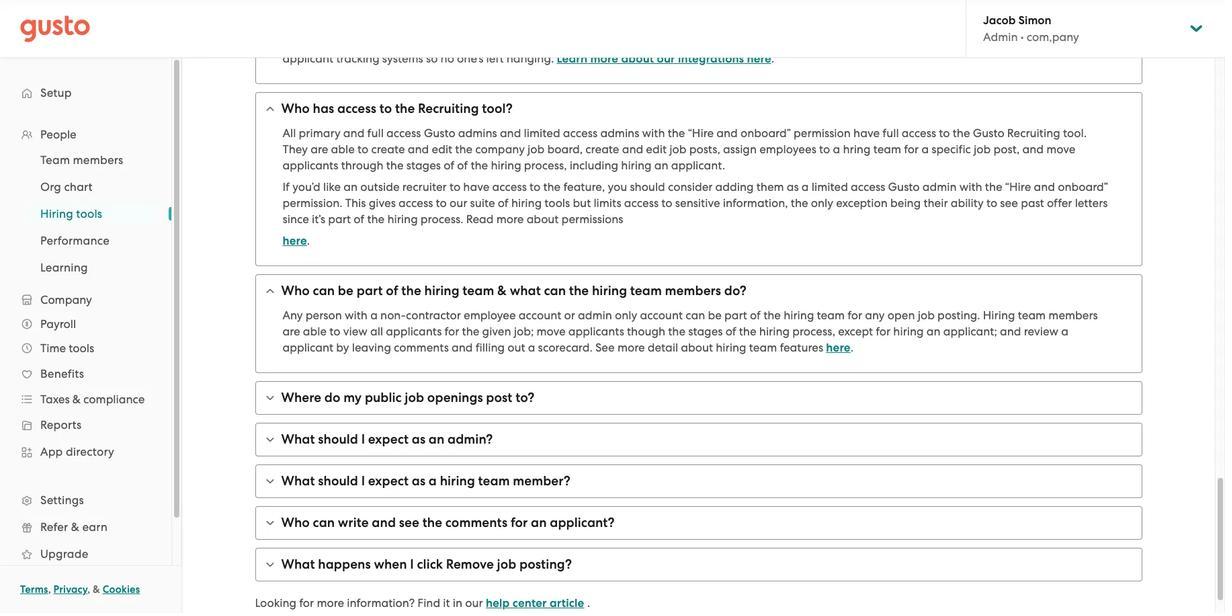 Task type: locate. For each thing, give the bounding box(es) containing it.
1 vertical spatial part
[[357, 283, 383, 298]]

have right 'might'
[[316, 36, 343, 49]]

a right them
[[802, 180, 809, 194]]

do?
[[725, 283, 747, 298]]

the up detail
[[668, 325, 686, 338]]

for right looking
[[299, 596, 314, 610]]

2 horizontal spatial about
[[681, 341, 713, 354]]

1 edit from the left
[[432, 143, 453, 156]]

job right open
[[918, 309, 935, 322]]

applicants up you'd
[[283, 159, 338, 172]]

0 horizontal spatial onboard"
[[741, 126, 791, 140]]

you'd
[[293, 180, 321, 194]]

our
[[657, 52, 675, 66], [450, 196, 467, 210], [465, 596, 483, 610]]

"hire inside if you'd like an outside recruiter to have access to the feature, you should consider adding them as a limited access gusto admin with the "hire and onboard" permission. this gives access to our suite of hiring tools but limits access to sensitive information, the only exception being their ability to see past offer letters since it's part of the hiring process. read more about permissions
[[1006, 180, 1031, 194]]

able inside all primary and full access gusto admins and limited access admins with the "hire and onboard" permission have full access to the gusto recruiting tool. they are able to create and edit the company job board, create and edit job posts, assign employees to a hring team for a specific job post, and move applicants through the stages of of the hiring process, including hiring an applicant.
[[331, 143, 355, 156]]

0 vertical spatial who
[[281, 101, 310, 116]]

any
[[865, 309, 885, 322]]

as
[[787, 180, 799, 194], [412, 432, 426, 447], [412, 473, 426, 489]]

1 vertical spatial process,
[[793, 325, 836, 338]]

0 vertical spatial be
[[338, 283, 354, 298]]

information,
[[723, 196, 788, 210]]

recruiting inside dropdown button
[[418, 101, 479, 116]]

0 vertical spatial comments
[[394, 341, 449, 354]]

1 horizontal spatial limited
[[812, 180, 848, 194]]

2 edit from the left
[[646, 143, 667, 156]]

should inside if you'd like an outside recruiter to have access to the feature, you should consider adding them as a limited access gusto admin with the "hire and onboard" permission. this gives access to our suite of hiring tools but limits access to sensitive information, the only exception being their ability to see past offer letters since it's part of the hiring process. read more about permissions
[[630, 180, 665, 194]]

2 expect from the top
[[368, 473, 409, 489]]

like inside if you'd like an outside recruiter to have access to the feature, you should consider adding them as a limited access gusto admin with the "hire and onboard" permission. this gives access to our suite of hiring tools but limits access to sensitive information, the only exception being their ability to see past offer letters since it's part of the hiring process. read more about permissions
[[323, 180, 341, 194]]

who up any
[[281, 283, 310, 298]]

3 who from the top
[[281, 515, 310, 530]]

a inside if you'd like an outside recruiter to have access to the feature, you should consider adding them as a limited access gusto admin with the "hire and onboard" permission. this gives access to our suite of hiring tools but limits access to sensitive information, the only exception being their ability to see past offer letters since it's part of the hiring process. read more about permissions
[[802, 180, 809, 194]]

0 vertical spatial onboard"
[[741, 126, 791, 140]]

i for an
[[361, 432, 365, 447]]

0 vertical spatial hiring
[[40, 207, 73, 221]]

1 vertical spatial should
[[318, 432, 358, 447]]

you inside using gusto for recruiting is great if you currently have a manual process for managing applicants and want to automate your workflow. some businesses might have more complex needs like sending templated emails, interview scheduling, or detailed scorecards. in those cases, we integrate with best-in-class applicant tracking systems so no one's left hanging.
[[472, 19, 491, 33]]

are inside any person with a non-contractor employee account or admin only account can be part of the hiring team for any open job posting. hiring team members are able to view all applicants for the given job; move applicants though the stages of the hiring process, except for hiring an applicant; and review a applicant by leaving comments and filling out a scorecard. see more detail about hiring team features
[[283, 325, 300, 338]]

admins up company
[[458, 126, 497, 140]]

with up view
[[345, 309, 368, 322]]

1 what from the top
[[281, 432, 315, 447]]

part inside if you'd like an outside recruiter to have access to the feature, you should consider adding them as a limited access gusto admin with the "hire and onboard" permission. this gives access to our suite of hiring tools but limits access to sensitive information, the only exception being their ability to see past offer letters since it's part of the hiring process. read more about permissions
[[328, 212, 351, 226]]

applicant down 'might'
[[283, 52, 334, 65]]

see left past
[[1001, 196, 1018, 210]]

performance
[[40, 234, 110, 247]]

i for a
[[361, 473, 365, 489]]

to down consider
[[662, 196, 673, 210]]

1 horizontal spatial are
[[311, 143, 328, 156]]

integrate
[[957, 36, 1006, 49]]

list
[[0, 122, 171, 594], [0, 147, 171, 281]]

what for what happens when i click remove job posting?
[[281, 557, 315, 572]]

learn
[[557, 52, 588, 66]]

list containing people
[[0, 122, 171, 594]]

1 vertical spatial are
[[283, 325, 300, 338]]

account
[[519, 309, 562, 322], [640, 309, 683, 322]]

0 horizontal spatial part
[[328, 212, 351, 226]]

but
[[573, 196, 591, 210]]

through
[[341, 159, 384, 172]]

1 applicant from the top
[[283, 52, 334, 65]]

comments inside dropdown button
[[446, 515, 508, 530]]

should inside what should i expect as a hiring team member? dropdown button
[[318, 473, 358, 489]]

read
[[466, 212, 494, 226]]

access down recruiter
[[399, 196, 433, 210]]

any
[[283, 309, 303, 322]]

0 vertical spatial here
[[747, 52, 772, 66]]

0 horizontal spatial process,
[[524, 159, 567, 172]]

currently
[[494, 19, 541, 33]]

process, up features at right
[[793, 325, 836, 338]]

admin?
[[448, 432, 493, 447]]

access up board,
[[563, 126, 598, 140]]

0 horizontal spatial admin
[[578, 309, 612, 322]]

team members link
[[24, 148, 158, 172]]

are inside all primary and full access gusto admins and limited access admins with the "hire and onboard" permission have full access to the gusto recruiting tool. they are able to create and edit the company job board, create and edit job posts, assign employees to a hring team for a specific job post, and move applicants through the stages of of the hiring process, including hiring an applicant.
[[311, 143, 328, 156]]

1 horizontal spatial edit
[[646, 143, 667, 156]]

sending
[[478, 36, 520, 49]]

assign
[[723, 143, 757, 156]]

recruiting up post,
[[1008, 126, 1061, 140]]

hiring tools
[[40, 207, 102, 221]]

about left the permissions
[[527, 212, 559, 226]]

0 horizontal spatial full
[[367, 126, 384, 140]]

here . down except
[[826, 341, 854, 355]]

or
[[736, 36, 747, 49], [564, 309, 575, 322]]

2 applicant from the top
[[283, 341, 334, 354]]

the
[[395, 101, 415, 116], [668, 126, 685, 140], [953, 126, 970, 140], [455, 143, 473, 156], [386, 159, 404, 172], [471, 159, 488, 172], [543, 180, 561, 194], [985, 180, 1003, 194], [791, 196, 808, 210], [367, 212, 385, 226], [402, 283, 421, 298], [569, 283, 589, 298], [764, 309, 781, 322], [462, 325, 480, 338], [668, 325, 686, 338], [739, 325, 757, 338], [423, 515, 442, 530]]

are down any
[[283, 325, 300, 338]]

0 vertical spatial limited
[[524, 126, 560, 140]]

employee
[[464, 309, 516, 322]]

1 vertical spatial or
[[564, 309, 575, 322]]

should inside what should i expect as an admin? dropdown button
[[318, 432, 358, 447]]

1 horizontal spatial onboard"
[[1058, 180, 1109, 194]]

part inside who can be part of the hiring team & what can the hiring team members do? dropdown button
[[357, 283, 383, 298]]

interview
[[621, 36, 670, 49]]

1 vertical spatial here .
[[826, 341, 854, 355]]

our inside if you'd like an outside recruiter to have access to the feature, you should consider adding them as a limited access gusto admin with the "hire and onboard" permission. this gives access to our suite of hiring tools but limits access to sensitive information, the only exception being their ability to see past offer letters since it's part of the hiring process. read more about permissions
[[450, 196, 467, 210]]

1 horizontal spatial here
[[747, 52, 772, 66]]

expect for an
[[368, 432, 409, 447]]

for down member?
[[511, 515, 528, 530]]

ability
[[951, 196, 984, 210]]

admins up the including
[[601, 126, 640, 140]]

only left exception
[[811, 196, 834, 210]]

applicants up see
[[569, 325, 624, 338]]

0 vertical spatial able
[[331, 143, 355, 156]]

&
[[498, 283, 507, 298], [72, 393, 81, 406], [71, 520, 79, 534], [93, 584, 100, 596]]

1 horizontal spatial stages
[[689, 325, 723, 338]]

here link down "since"
[[283, 234, 307, 248]]

0 vertical spatial only
[[811, 196, 834, 210]]

should for what should i expect as a hiring team member?
[[318, 473, 358, 489]]

1 vertical spatial who
[[281, 283, 310, 298]]

what should i expect as an admin? button
[[256, 424, 1142, 456]]

2 horizontal spatial part
[[725, 309, 748, 322]]

, left cookies button
[[88, 584, 90, 596]]

"hire up posts,
[[688, 126, 714, 140]]

recruiting
[[367, 19, 417, 33]]

needs
[[423, 36, 455, 49]]

about inside any person with a non-contractor employee account or admin only account can be part of the hiring team for any open job posting. hiring team members are able to view all applicants for the given job; move applicants though the stages of the hiring process, except for hiring an applicant; and review a applicant by leaving comments and filling out a scorecard. see more detail about hiring team features
[[681, 341, 713, 354]]

i inside what should i expect as an admin? dropdown button
[[361, 432, 365, 447]]

if
[[462, 19, 469, 33]]

it
[[443, 596, 450, 610]]

1 horizontal spatial members
[[665, 283, 721, 298]]

have inside all primary and full access gusto admins and limited access admins with the "hire and onboard" permission have full access to the gusto recruiting tool. they are able to create and edit the company job board, create and edit job posts, assign employees to a hring team for a specific job post, and move applicants through the stages of of the hiring process, including hiring an applicant.
[[854, 126, 880, 140]]

2 vertical spatial here
[[826, 341, 851, 355]]

gusto inside if you'd like an outside recruiter to have access to the feature, you should consider adding them as a limited access gusto admin with the "hire and onboard" permission. this gives access to our suite of hiring tools but limits access to sensitive information, the only exception being their ability to see past offer letters since it's part of the hiring process. read more about permissions
[[888, 180, 920, 194]]

team inside what should i expect as a hiring team member? dropdown button
[[478, 473, 510, 489]]

process, down board,
[[524, 159, 567, 172]]

to?
[[516, 390, 535, 405]]

jacob
[[984, 13, 1016, 28]]

reports link
[[13, 413, 158, 437]]

gusto inside using gusto for recruiting is great if you currently have a manual process for managing applicants and want to automate your workflow. some businesses might have more complex needs like sending templated emails, interview scheduling, or detailed scorecards. in those cases, we integrate with best-in-class applicant tracking systems so no one's left hanging.
[[315, 19, 347, 33]]

for up tracking
[[349, 19, 364, 33]]

0 vertical spatial admin
[[923, 180, 957, 194]]

it's
[[312, 212, 325, 226]]

permissions
[[562, 212, 624, 226]]

app
[[40, 445, 63, 458]]

an inside any person with a non-contractor employee account or admin only account can be part of the hiring team for any open job posting. hiring team members are able to view all applicants for the given job; move applicants though the stages of the hiring process, except for hiring an applicant; and review a applicant by leaving comments and filling out a scorecard. see more detail about hiring team features
[[927, 325, 941, 338]]

1 horizontal spatial account
[[640, 309, 683, 322]]

and inside using gusto for recruiting is great if you currently have a manual process for managing applicants and want to automate your workflow. some businesses might have more complex needs like sending templated emails, interview scheduling, or detailed scorecards. in those cases, we integrate with best-in-class applicant tracking systems so no one's left hanging.
[[803, 19, 824, 33]]

1 horizontal spatial here .
[[826, 341, 854, 355]]

i inside what should i expect as a hiring team member? dropdown button
[[361, 473, 365, 489]]

1 horizontal spatial be
[[708, 309, 722, 322]]

1 vertical spatial applicant
[[283, 341, 334, 354]]

company
[[476, 143, 525, 156]]

with inside all primary and full access gusto admins and limited access admins with the "hire and onboard" permission have full access to the gusto recruiting tool. they are able to create and edit the company job board, create and edit job posts, assign employees to a hring team for a specific job post, and move applicants through the stages of of the hiring process, including hiring an applicant.
[[642, 126, 665, 140]]

able down person
[[303, 325, 327, 338]]

0 horizontal spatial "hire
[[688, 126, 714, 140]]

as inside if you'd like an outside recruiter to have access to the feature, you should consider adding them as a limited access gusto admin with the "hire and onboard" permission. this gives access to our suite of hiring tools but limits access to sensitive information, the only exception being their ability to see past offer letters since it's part of the hiring process. read more about permissions
[[787, 180, 799, 194]]

0 vertical spatial part
[[328, 212, 351, 226]]

what for what should i expect as an admin?
[[281, 432, 315, 447]]

1 horizontal spatial full
[[883, 126, 899, 140]]

1 vertical spatial like
[[323, 180, 341, 194]]

1 horizontal spatial move
[[1047, 143, 1076, 156]]

i left the click
[[410, 557, 414, 572]]

should
[[630, 180, 665, 194], [318, 432, 358, 447], [318, 473, 358, 489]]

1 vertical spatial "hire
[[1006, 180, 1031, 194]]

1 vertical spatial able
[[303, 325, 327, 338]]

a inside using gusto for recruiting is great if you currently have a manual process for managing applicants and want to automate your workflow. some businesses might have more complex needs like sending templated emails, interview scheduling, or detailed scorecards. in those cases, we integrate with best-in-class applicant tracking systems so no one's left hanging.
[[572, 19, 580, 33]]

gusto up being at the right top of page
[[888, 180, 920, 194]]

home image
[[20, 15, 90, 42]]

expect down what should i expect as an admin?
[[368, 473, 409, 489]]

2 vertical spatial about
[[681, 341, 713, 354]]

limited inside all primary and full access gusto admins and limited access admins with the "hire and onboard" permission have full access to the gusto recruiting tool. they are able to create and edit the company job board, create and edit job posts, assign employees to a hring team for a specific job post, and move applicants through the stages of of the hiring process, including hiring an applicant.
[[524, 126, 560, 140]]

here down "since"
[[283, 234, 307, 248]]

where
[[281, 390, 321, 405]]

0 horizontal spatial are
[[283, 325, 300, 338]]

refer & earn link
[[13, 515, 158, 539]]

board,
[[548, 143, 583, 156]]

1 horizontal spatial you
[[608, 180, 627, 194]]

should down "do"
[[318, 432, 358, 447]]

for left specific
[[904, 143, 919, 156]]

an left admin? at the bottom left of page
[[429, 432, 445, 447]]

admin up see
[[578, 309, 612, 322]]

or up 'scorecard.'
[[564, 309, 575, 322]]

job
[[528, 143, 545, 156], [670, 143, 687, 156], [974, 143, 991, 156], [918, 309, 935, 322], [405, 390, 424, 405], [497, 557, 517, 572]]

1 vertical spatial what
[[281, 473, 315, 489]]

recruiting left tool?
[[418, 101, 479, 116]]

2 horizontal spatial here
[[826, 341, 851, 355]]

our right in on the left of the page
[[465, 596, 483, 610]]

,
[[48, 584, 51, 596], [88, 584, 90, 596]]

terms
[[20, 584, 48, 596]]

who for who can be part of the hiring team & what can the hiring team members do?
[[281, 283, 310, 298]]

0 horizontal spatial see
[[399, 515, 420, 530]]

who can write and see the comments for an applicant?
[[281, 515, 615, 530]]

cookies button
[[103, 582, 140, 598]]

part up "non-"
[[357, 283, 383, 298]]

an up consider
[[655, 159, 669, 172]]

2 vertical spatial members
[[1049, 309, 1098, 322]]

who up all
[[281, 101, 310, 116]]

1 vertical spatial admin
[[578, 309, 612, 322]]

for inside all primary and full access gusto admins and limited access admins with the "hire and onboard" permission have full access to the gusto recruiting tool. they are able to create and edit the company job board, create and edit job posts, assign employees to a hring team for a specific job post, and move applicants through the stages of of the hiring process, including hiring an applicant.
[[904, 143, 919, 156]]

2 vertical spatial part
[[725, 309, 748, 322]]

2 list from the top
[[0, 147, 171, 281]]

1 admins from the left
[[458, 126, 497, 140]]

1 list from the top
[[0, 122, 171, 594]]

1 horizontal spatial part
[[357, 283, 383, 298]]

openings
[[427, 390, 483, 405]]

you right if
[[472, 19, 491, 33]]

2 full from the left
[[883, 126, 899, 140]]

0 vertical spatial members
[[73, 153, 123, 167]]

like inside using gusto for recruiting is great if you currently have a manual process for managing applicants and want to automate your workflow. some businesses might have more complex needs like sending templated emails, interview scheduling, or detailed scorecards. in those cases, we integrate with best-in-class applicant tracking systems so no one's left hanging.
[[458, 36, 475, 49]]

article
[[550, 596, 585, 610]]

1 vertical spatial members
[[665, 283, 721, 298]]

expect inside what should i expect as a hiring team member? dropdown button
[[368, 473, 409, 489]]

2 admins from the left
[[601, 126, 640, 140]]

members
[[73, 153, 123, 167], [665, 283, 721, 298], [1049, 309, 1098, 322]]

tool.
[[1064, 126, 1087, 140]]

.
[[772, 52, 775, 65], [307, 234, 310, 247], [851, 341, 854, 354], [587, 596, 590, 610]]

here down except
[[826, 341, 851, 355]]

com,pany
[[1027, 30, 1079, 44]]

feature,
[[564, 180, 605, 194]]

company
[[40, 293, 92, 307]]

2 what from the top
[[281, 473, 315, 489]]

be up person
[[338, 283, 354, 298]]

expect for a
[[368, 473, 409, 489]]

what should i expect as an admin?
[[281, 432, 493, 447]]

primary
[[299, 126, 341, 140]]

team members
[[40, 153, 123, 167]]

account up though
[[640, 309, 683, 322]]

is
[[420, 19, 428, 33]]

our inside 'looking for more information? find it in our help center article .'
[[465, 596, 483, 610]]

1 horizontal spatial able
[[331, 143, 355, 156]]

privacy link
[[53, 584, 88, 596]]

admins
[[458, 126, 497, 140], [601, 126, 640, 140]]

0 horizontal spatial here
[[283, 234, 307, 248]]

job left post,
[[974, 143, 991, 156]]

create
[[371, 143, 405, 156], [586, 143, 619, 156]]

applicants
[[744, 19, 800, 33], [283, 159, 338, 172], [386, 325, 442, 338], [569, 325, 624, 338]]

are down primary
[[311, 143, 328, 156]]

be
[[338, 283, 354, 298], [708, 309, 722, 322]]

applicant inside any person with a non-contractor employee account or admin only account can be part of the hiring team for any open job posting. hiring team members are able to view all applicants for the given job; move applicants though the stages of the hiring process, except for hiring an applicant; and review a applicant by leaving comments and filling out a scorecard. see more detail about hiring team features
[[283, 341, 334, 354]]

for inside 'looking for more information? find it in our help center article .'
[[299, 596, 314, 610]]

with inside any person with a non-contractor employee account or admin only account can be part of the hiring team for any open job posting. hiring team members are able to view all applicants for the given job; move applicants though the stages of the hiring process, except for hiring an applicant; and review a applicant by leaving comments and filling out a scorecard. see more detail about hiring team features
[[345, 309, 368, 322]]

one's
[[457, 52, 484, 65]]

can down who can be part of the hiring team & what can the hiring team members do? dropdown button
[[686, 309, 705, 322]]

2 vertical spatial as
[[412, 473, 426, 489]]

. down "since"
[[307, 234, 310, 247]]

expect
[[368, 432, 409, 447], [368, 473, 409, 489]]

0 horizontal spatial be
[[338, 283, 354, 298]]

tools inside dropdown button
[[69, 342, 94, 355]]

are
[[311, 143, 328, 156], [283, 325, 300, 338]]

member?
[[513, 473, 571, 489]]

to
[[857, 19, 867, 33], [380, 101, 392, 116], [939, 126, 950, 140], [358, 143, 369, 156], [820, 143, 830, 156], [450, 180, 461, 194], [530, 180, 541, 194], [436, 196, 447, 210], [662, 196, 673, 210], [987, 196, 998, 210], [330, 325, 341, 338]]

to inside any person with a non-contractor employee account or admin only account can be part of the hiring team for any open job posting. hiring team members are able to view all applicants for the given job; move applicants though the stages of the hiring process, except for hiring an applicant; and review a applicant by leaving comments and filling out a scorecard. see more detail about hiring team features
[[330, 325, 341, 338]]

2 vertical spatial our
[[465, 596, 483, 610]]

0 horizontal spatial edit
[[432, 143, 453, 156]]

onboard" up letters
[[1058, 180, 1109, 194]]

1 who from the top
[[281, 101, 310, 116]]

1 horizontal spatial about
[[621, 52, 654, 66]]

1 vertical spatial hiring
[[983, 309, 1015, 322]]

0 vertical spatial like
[[458, 36, 475, 49]]

0 horizontal spatial only
[[615, 309, 637, 322]]

1 vertical spatial be
[[708, 309, 722, 322]]

only inside if you'd like an outside recruiter to have access to the feature, you should consider adding them as a limited access gusto admin with the "hire and onboard" permission. this gives access to our suite of hiring tools but limits access to sensitive information, the only exception being their ability to see past offer letters since it's part of the hiring process. read more about permissions
[[811, 196, 834, 210]]

1 vertical spatial as
[[412, 432, 426, 447]]

& left what at top
[[498, 283, 507, 298]]

. down detailed
[[772, 52, 775, 65]]

0 horizontal spatial stages
[[407, 159, 441, 172]]

0 vertical spatial should
[[630, 180, 665, 194]]

team up though
[[630, 283, 662, 298]]

an down posting.
[[927, 325, 941, 338]]

1 horizontal spatial ,
[[88, 584, 90, 596]]

1 vertical spatial expect
[[368, 473, 409, 489]]

team left member?
[[478, 473, 510, 489]]

be down who can be part of the hiring team & what can the hiring team members do? dropdown button
[[708, 309, 722, 322]]

admin up "their"
[[923, 180, 957, 194]]

1 expect from the top
[[368, 432, 409, 447]]

being
[[891, 196, 921, 210]]

a inside dropdown button
[[429, 473, 437, 489]]

0 horizontal spatial here .
[[283, 234, 310, 248]]

about inside if you'd like an outside recruiter to have access to the feature, you should consider adding them as a limited access gusto admin with the "hire and onboard" permission. this gives access to our suite of hiring tools but limits access to sensitive information, the only exception being their ability to see past offer letters since it's part of the hiring process. read more about permissions
[[527, 212, 559, 226]]

0 vertical spatial as
[[787, 180, 799, 194]]

1 horizontal spatial only
[[811, 196, 834, 210]]

2 vertical spatial should
[[318, 473, 358, 489]]

2 who from the top
[[281, 283, 310, 298]]

1 vertical spatial comments
[[446, 515, 508, 530]]

0 horizontal spatial about
[[527, 212, 559, 226]]

more inside using gusto for recruiting is great if you currently have a manual process for managing applicants and want to automate your workflow. some businesses might have more complex needs like sending templated emails, interview scheduling, or detailed scorecards. in those cases, we integrate with best-in-class applicant tracking systems so no one's left hanging.
[[345, 36, 373, 49]]

applicants inside all primary and full access gusto admins and limited access admins with the "hire and onboard" permission have full access to the gusto recruiting tool. they are able to create and edit the company job board, create and edit job posts, assign employees to a hring team for a specific job post, and move applicants through the stages of of the hiring process, including hiring an applicant.
[[283, 159, 338, 172]]

. inside learn more about our integrations here .
[[772, 52, 775, 65]]

as up what should i expect as a hiring team member?
[[412, 432, 426, 447]]

access right has
[[338, 101, 376, 116]]

0 vertical spatial "hire
[[688, 126, 714, 140]]

0 vertical spatial i
[[361, 432, 365, 447]]

this
[[345, 196, 366, 210]]

0 horizontal spatial able
[[303, 325, 327, 338]]

members up any person with a non-contractor employee account or admin only account can be part of the hiring team for any open job posting. hiring team members are able to view all applicants for the given job; move applicants though the stages of the hiring process, except for hiring an applicant; and review a applicant by leaving comments and filling out a scorecard. see more detail about hiring team features
[[665, 283, 721, 298]]

who for who can write and see the comments for an applicant?
[[281, 515, 310, 530]]

1 vertical spatial stages
[[689, 325, 723, 338]]

0 horizontal spatial members
[[73, 153, 123, 167]]

limited inside if you'd like an outside recruiter to have access to the feature, you should consider adding them as a limited access gusto admin with the "hire and onboard" permission. this gives access to our suite of hiring tools but limits access to sensitive information, the only exception being their ability to see past offer letters since it's part of the hiring process. read more about permissions
[[812, 180, 848, 194]]

2 account from the left
[[640, 309, 683, 322]]

move inside all primary and full access gusto admins and limited access admins with the "hire and onboard" permission have full access to the gusto recruiting tool. they are able to create and edit the company job board, create and edit job posts, assign employees to a hring team for a specific job post, and move applicants through the stages of of the hiring process, including hiring an applicant.
[[1047, 143, 1076, 156]]

the up outside
[[386, 159, 404, 172]]

tools down org chart link
[[76, 207, 102, 221]]

members inside dropdown button
[[665, 283, 721, 298]]

expect inside what should i expect as an admin? dropdown button
[[368, 432, 409, 447]]

1 vertical spatial onboard"
[[1058, 180, 1109, 194]]

more up tracking
[[345, 36, 373, 49]]

3 what from the top
[[281, 557, 315, 572]]

job inside any person with a non-contractor employee account or admin only account can be part of the hiring team for any open job posting. hiring team members are able to view all applicants for the given job; move applicants though the stages of the hiring process, except for hiring an applicant; and review a applicant by leaving comments and filling out a scorecard. see more detail about hiring team features
[[918, 309, 935, 322]]

refer & earn
[[40, 520, 108, 534]]

0 vertical spatial process,
[[524, 159, 567, 172]]

0 horizontal spatial recruiting
[[418, 101, 479, 116]]

& left earn
[[71, 520, 79, 534]]

0 horizontal spatial like
[[323, 180, 341, 194]]

a left specific
[[922, 143, 929, 156]]

process.
[[421, 212, 464, 226]]

0 vertical spatial you
[[472, 19, 491, 33]]

here .
[[283, 234, 310, 248], [826, 341, 854, 355]]

1 , from the left
[[48, 584, 51, 596]]

move inside any person with a non-contractor employee account or admin only account can be part of the hiring team for any open job posting. hiring team members are able to view all applicants for the given job; move applicants though the stages of the hiring process, except for hiring an applicant; and review a applicant by leaving comments and filling out a scorecard. see more detail about hiring team features
[[537, 325, 566, 338]]

1 vertical spatial here link
[[826, 341, 851, 355]]

0 vertical spatial expect
[[368, 432, 409, 447]]

1 horizontal spatial admins
[[601, 126, 640, 140]]

1 full from the left
[[367, 126, 384, 140]]

1 horizontal spatial create
[[586, 143, 619, 156]]

expect down public
[[368, 432, 409, 447]]

want
[[827, 19, 854, 33]]

admin inside if you'd like an outside recruiter to have access to the feature, you should consider adding them as a limited access gusto admin with the "hire and onboard" permission. this gives access to our suite of hiring tools but limits access to sensitive information, the only exception being their ability to see past offer letters since it's part of the hiring process. read more about permissions
[[923, 180, 957, 194]]

about right detail
[[681, 341, 713, 354]]

0 horizontal spatial admins
[[458, 126, 497, 140]]

tools for time tools
[[69, 342, 94, 355]]

2 vertical spatial who
[[281, 515, 310, 530]]

tool?
[[482, 101, 513, 116]]

access
[[338, 101, 376, 116], [387, 126, 421, 140], [563, 126, 598, 140], [902, 126, 937, 140], [492, 180, 527, 194], [851, 180, 886, 194], [399, 196, 433, 210], [624, 196, 659, 210]]

i down my
[[361, 432, 365, 447]]

with down the who has access to the recruiting tool? dropdown button
[[642, 126, 665, 140]]

0 horizontal spatial here link
[[283, 234, 307, 248]]

write
[[338, 515, 369, 530]]

with inside if you'd like an outside recruiter to have access to the feature, you should consider adding them as a limited access gusto admin with the "hire and onboard" permission. this gives access to our suite of hiring tools but limits access to sensitive information, the only exception being their ability to see past offer letters since it's part of the hiring process. read more about permissions
[[960, 180, 983, 194]]

recruiting inside all primary and full access gusto admins and limited access admins with the "hire and onboard" permission have full access to the gusto recruiting tool. they are able to create and edit the company job board, create and edit job posts, assign employees to a hring team for a specific job post, and move applicants through the stages of of the hiring process, including hiring an applicant.
[[1008, 126, 1061, 140]]

0 vertical spatial see
[[1001, 196, 1018, 210]]

admin
[[984, 30, 1018, 44]]

create up the including
[[586, 143, 619, 156]]

with
[[1008, 36, 1031, 49], [642, 126, 665, 140], [960, 180, 983, 194], [345, 309, 368, 322]]

move up 'scorecard.'
[[537, 325, 566, 338]]

2 vertical spatial i
[[410, 557, 414, 572]]

0 vertical spatial recruiting
[[418, 101, 479, 116]]



Task type: describe. For each thing, give the bounding box(es) containing it.
of up recruiter
[[444, 159, 455, 172]]

comments inside any person with a non-contractor employee account or admin only account can be part of the hiring team for any open job posting. hiring team members are able to view all applicants for the given job; move applicants though the stages of the hiring process, except for hiring an applicant; and review a applicant by leaving comments and filling out a scorecard. see more detail about hiring team features
[[394, 341, 449, 354]]

what happens when i click remove job posting? button
[[256, 549, 1142, 581]]

team inside all primary and full access gusto admins and limited access admins with the "hire and onboard" permission have full access to the gusto recruiting tool. they are able to create and edit the company job board, create and edit job posts, assign employees to a hring team for a specific job post, and move applicants through the stages of of the hiring process, including hiring an applicant.
[[874, 143, 902, 156]]

given
[[482, 325, 511, 338]]

you inside if you'd like an outside recruiter to have access to the feature, you should consider adding them as a limited access gusto admin with the "hire and onboard" permission. this gives access to our suite of hiring tools but limits access to sensitive information, the only exception being their ability to see past offer letters since it's part of the hiring process. read more about permissions
[[608, 180, 627, 194]]

permission
[[794, 126, 851, 140]]

org chart link
[[24, 175, 158, 199]]

job right public
[[405, 390, 424, 405]]

letters
[[1075, 196, 1108, 210]]

onboard" inside if you'd like an outside recruiter to have access to the feature, you should consider adding them as a limited access gusto admin with the "hire and onboard" permission. this gives access to our suite of hiring tools but limits access to sensitive information, the only exception being their ability to see past offer letters since it's part of the hiring process. read more about permissions
[[1058, 180, 1109, 194]]

outside
[[361, 180, 400, 194]]

more inside any person with a non-contractor employee account or admin only account can be part of the hiring team for any open job posting. hiring team members are able to view all applicants for the given job; move applicants though the stages of the hiring process, except for hiring an applicant; and review a applicant by leaving comments and filling out a scorecard. see more detail about hiring team features
[[618, 341, 645, 354]]

see inside dropdown button
[[399, 515, 420, 530]]

only inside any person with a non-contractor employee account or admin only account can be part of the hiring team for any open job posting. hiring team members are able to view all applicants for the given job; move applicants though the stages of the hiring process, except for hiring an applicant; and review a applicant by leaving comments and filling out a scorecard. see more detail about hiring team features
[[615, 309, 637, 322]]

team up review
[[1018, 309, 1046, 322]]

part inside any person with a non-contractor employee account or admin only account can be part of the hiring team for any open job posting. hiring team members are able to view all applicants for the given job; move applicants though the stages of the hiring process, except for hiring an applicant; and review a applicant by leaving comments and filling out a scorecard. see more detail about hiring team features
[[725, 309, 748, 322]]

them
[[757, 180, 784, 194]]

should for what should i expect as an admin?
[[318, 432, 358, 447]]

of down do?
[[726, 325, 737, 338]]

upgrade link
[[13, 542, 158, 566]]

admin inside any person with a non-contractor employee account or admin only account can be part of the hiring team for any open job posting. hiring team members are able to view all applicants for the given job; move applicants though the stages of the hiring process, except for hiring an applicant; and review a applicant by leaving comments and filling out a scorecard. see more detail about hiring team features
[[578, 309, 612, 322]]

"hire inside all primary and full access gusto admins and limited access admins with the "hire and onboard" permission have full access to the gusto recruiting tool. they are able to create and edit the company job board, create and edit job posts, assign employees to a hring team for a specific job post, and move applicants through the stages of of the hiring process, including hiring an applicant.
[[688, 126, 714, 140]]

permission.
[[283, 196, 343, 210]]

looking for more information? find it in our help center article .
[[255, 596, 590, 610]]

or inside using gusto for recruiting is great if you currently have a manual process for managing applicants and want to automate your workflow. some businesses might have more complex needs like sending templated emails, interview scheduling, or detailed scorecards. in those cases, we integrate with best-in-class applicant tracking systems so no one's left hanging.
[[736, 36, 747, 49]]

process, inside any person with a non-contractor employee account or admin only account can be part of the hiring team for any open job posting. hiring team members are able to view all applicants for the given job; move applicants though the stages of the hiring process, except for hiring an applicant; and review a applicant by leaving comments and filling out a scorecard. see more detail about hiring team features
[[793, 325, 836, 338]]

their
[[924, 196, 948, 210]]

time tools
[[40, 342, 94, 355]]

what should i expect as a hiring team member? button
[[256, 465, 1142, 497]]

looking
[[255, 596, 297, 610]]

cookies
[[103, 584, 140, 596]]

simon
[[1019, 13, 1052, 28]]

for down any
[[876, 325, 891, 338]]

job up the applicant.
[[670, 143, 687, 156]]

the left feature,
[[543, 180, 561, 194]]

team left features at right
[[749, 341, 777, 354]]

who can be part of the hiring team & what can the hiring team members do? button
[[256, 275, 1142, 307]]

applicants inside using gusto for recruiting is great if you currently have a manual process for managing applicants and want to automate your workflow. some businesses might have more complex needs like sending templated emails, interview scheduling, or detailed scorecards. in those cases, we integrate with best-in-class applicant tracking systems so no one's left hanging.
[[744, 19, 800, 33]]

posting.
[[938, 309, 981, 322]]

list containing team members
[[0, 147, 171, 281]]

learn more about our integrations here .
[[557, 52, 775, 66]]

i inside 'what happens when i click remove job posting?' dropdown button
[[410, 557, 414, 572]]

more down emails,
[[591, 52, 619, 66]]

an inside all primary and full access gusto admins and limited access admins with the "hire and onboard" permission have full access to the gusto recruiting tool. they are able to create and edit the company job board, create and edit job posts, assign employees to a hring team for a specific job post, and move applicants through the stages of of the hiring process, including hiring an applicant.
[[655, 159, 669, 172]]

consider
[[668, 180, 713, 194]]

performance link
[[24, 229, 158, 253]]

for up except
[[848, 309, 863, 322]]

1 create from the left
[[371, 143, 405, 156]]

0 vertical spatial our
[[657, 52, 675, 66]]

payroll
[[40, 317, 76, 331]]

adding
[[716, 180, 754, 194]]

an down member?
[[531, 515, 547, 530]]

with inside using gusto for recruiting is great if you currently have a manual process for managing applicants and want to automate your workflow. some businesses might have more complex needs like sending templated emails, interview scheduling, or detailed scorecards. in those cases, we integrate with best-in-class applicant tracking systems so no one's left hanging.
[[1008, 36, 1031, 49]]

be inside dropdown button
[[338, 283, 354, 298]]

no
[[441, 52, 454, 65]]

gusto down who has access to the recruiting tool?
[[424, 126, 456, 140]]

access up specific
[[902, 126, 937, 140]]

filling
[[476, 341, 505, 354]]

the up specific
[[953, 126, 970, 140]]

sensitive
[[675, 196, 720, 210]]

the down do?
[[739, 325, 757, 338]]

have up templated
[[543, 19, 570, 33]]

as for hiring
[[412, 473, 426, 489]]

in
[[453, 596, 463, 610]]

tools inside if you'd like an outside recruiter to have access to the feature, you should consider adding them as a limited access gusto admin with the "hire and onboard" permission. this gives access to our suite of hiring tools but limits access to sensitive information, the only exception being their ability to see past offer letters since it's part of the hiring process. read more about permissions
[[545, 196, 570, 210]]

and inside dropdown button
[[372, 515, 396, 530]]

access inside dropdown button
[[338, 101, 376, 116]]

posts,
[[689, 143, 721, 156]]

app directory link
[[13, 440, 158, 464]]

taxes & compliance button
[[13, 387, 158, 411]]

when
[[374, 557, 407, 572]]

view
[[343, 325, 368, 338]]

•
[[1021, 30, 1024, 44]]

left
[[486, 52, 504, 65]]

they
[[283, 143, 308, 156]]

for right process
[[669, 19, 683, 33]]

& left "cookies"
[[93, 584, 100, 596]]

applicant;
[[944, 325, 998, 338]]

have inside if you'd like an outside recruiter to have access to the feature, you should consider adding them as a limited access gusto admin with the "hire and onboard" permission. this gives access to our suite of hiring tools but limits access to sensitive information, the only exception being their ability to see past offer letters since it's part of the hiring process. read more about permissions
[[463, 180, 490, 194]]

the right what at top
[[569, 283, 589, 298]]

2 create from the left
[[586, 143, 619, 156]]

stages inside all primary and full access gusto admins and limited access admins with the "hire and onboard" permission have full access to the gusto recruiting tool. they are able to create and edit the company job board, create and edit job posts, assign employees to a hring team for a specific job post, and move applicants through the stages of of the hiring process, including hiring an applicant.
[[407, 159, 441, 172]]

some
[[1006, 19, 1036, 33]]

team up except
[[817, 309, 845, 322]]

for inside dropdown button
[[511, 515, 528, 530]]

hiring inside any person with a non-contractor employee account or admin only account can be part of the hiring team for any open job posting. hiring team members are able to view all applicants for the given job; move applicants though the stages of the hiring process, except for hiring an applicant; and review a applicant by leaving comments and filling out a scorecard. see more detail about hiring team features
[[983, 309, 1015, 322]]

the down post,
[[985, 180, 1003, 194]]

center
[[513, 596, 547, 610]]

of up read
[[457, 159, 468, 172]]

who has access to the recruiting tool? button
[[256, 93, 1142, 125]]

& inside taxes & compliance dropdown button
[[72, 393, 81, 406]]

to right ability on the top right of page
[[987, 196, 998, 210]]

scorecards.
[[797, 36, 856, 49]]

a right review
[[1062, 325, 1069, 338]]

what for what should i expect as a hiring team member?
[[281, 473, 315, 489]]

the right information,
[[791, 196, 808, 210]]

learning
[[40, 261, 88, 274]]

stages inside any person with a non-contractor employee account or admin only account can be part of the hiring team for any open job posting. hiring team members are able to view all applicants for the given job; move applicants though the stages of the hiring process, except for hiring an applicant; and review a applicant by leaving comments and filling out a scorecard. see more detail about hiring team features
[[689, 325, 723, 338]]

templated
[[523, 36, 578, 49]]

your
[[926, 19, 949, 33]]

all
[[283, 126, 296, 140]]

the up the click
[[423, 515, 442, 530]]

post
[[486, 390, 513, 405]]

access down who has access to the recruiting tool?
[[387, 126, 421, 140]]

to up process.
[[436, 196, 447, 210]]

of down this
[[354, 212, 365, 226]]

. inside 'looking for more information? find it in our help center article .'
[[587, 596, 590, 610]]

more inside 'looking for more information? find it in our help center article .'
[[317, 596, 344, 610]]

public
[[365, 390, 402, 405]]

be inside any person with a non-contractor employee account or admin only account can be part of the hiring team for any open job posting. hiring team members are able to view all applicants for the given job; move applicants though the stages of the hiring process, except for hiring an applicant; and review a applicant by leaving comments and filling out a scorecard. see more detail about hiring team features
[[708, 309, 722, 322]]

applicants down contractor
[[386, 325, 442, 338]]

limits
[[594, 196, 622, 210]]

terms , privacy , & cookies
[[20, 584, 140, 596]]

can left write
[[313, 515, 335, 530]]

complex
[[376, 36, 420, 49]]

access up suite
[[492, 180, 527, 194]]

detailed
[[750, 36, 794, 49]]

a up all
[[371, 309, 378, 322]]

since
[[283, 212, 309, 226]]

settings link
[[13, 488, 158, 512]]

of down who can be part of the hiring team & what can the hiring team members do? dropdown button
[[750, 309, 761, 322]]

of inside dropdown button
[[386, 283, 398, 298]]

happens
[[318, 557, 371, 572]]

members inside list
[[73, 153, 123, 167]]

where do my public job openings post to?
[[281, 390, 535, 405]]

in
[[859, 36, 869, 49]]

job;
[[514, 325, 534, 338]]

or inside any person with a non-contractor employee account or admin only account can be part of the hiring team for any open job posting. hiring team members are able to view all applicants for the given job; move applicants though the stages of the hiring process, except for hiring an applicant; and review a applicant by leaving comments and filling out a scorecard. see more detail about hiring team features
[[564, 309, 575, 322]]

who for who has access to the recruiting tool?
[[281, 101, 310, 116]]

though
[[627, 325, 666, 338]]

more inside if you'd like an outside recruiter to have access to the feature, you should consider adding them as a limited access gusto admin with the "hire and onboard" permission. this gives access to our suite of hiring tools but limits access to sensitive information, the only exception being their ability to see past offer letters since it's part of the hiring process. read more about permissions
[[497, 212, 524, 226]]

to right recruiter
[[450, 180, 461, 194]]

the down company
[[471, 159, 488, 172]]

applicant inside using gusto for recruiting is great if you currently have a manual process for managing applicants and want to automate your workflow. some businesses might have more complex needs like sending templated emails, interview scheduling, or detailed scorecards. in those cases, we integrate with best-in-class applicant tracking systems so no one's left hanging.
[[283, 52, 334, 65]]

onboard" inside all primary and full access gusto admins and limited access admins with the "hire and onboard" permission have full access to the gusto recruiting tool. they are able to create and edit the company job board, create and edit job posts, assign employees to a hring team for a specific job post, and move applicants through the stages of of the hiring process, including hiring an applicant.
[[741, 126, 791, 140]]

can inside any person with a non-contractor employee account or admin only account can be part of the hiring team for any open job posting. hiring team members are able to view all applicants for the given job; move applicants though the stages of the hiring process, except for hiring an applicant; and review a applicant by leaving comments and filling out a scorecard. see more detail about hiring team features
[[686, 309, 705, 322]]

using gusto for recruiting is great if you currently have a manual process for managing applicants and want to automate your workflow. some businesses might have more complex needs like sending templated emails, interview scheduling, or detailed scorecards. in those cases, we integrate with best-in-class applicant tracking systems so no one's left hanging.
[[283, 19, 1102, 65]]

tools for hiring tools
[[76, 207, 102, 221]]

& inside refer & earn link
[[71, 520, 79, 534]]

to up through
[[358, 143, 369, 156]]

a right out
[[528, 341, 535, 354]]

1 account from the left
[[519, 309, 562, 322]]

2 , from the left
[[88, 584, 90, 596]]

see
[[596, 341, 615, 354]]

process, inside all primary and full access gusto admins and limited access admins with the "hire and onboard" permission have full access to the gusto recruiting tool. they are able to create and edit the company job board, create and edit job posts, assign employees to a hring team for a specific job post, and move applicants through the stages of of the hiring process, including hiring an applicant.
[[524, 159, 567, 172]]

see inside if you'd like an outside recruiter to have access to the feature, you should consider adding them as a limited access gusto admin with the "hire and onboard" permission. this gives access to our suite of hiring tools but limits access to sensitive information, the only exception being their ability to see past offer letters since it's part of the hiring process. read more about permissions
[[1001, 196, 1018, 210]]

to left feature,
[[530, 180, 541, 194]]

job right remove
[[497, 557, 517, 572]]

an inside if you'd like an outside recruiter to have access to the feature, you should consider adding them as a limited access gusto admin with the "hire and onboard" permission. this gives access to our suite of hiring tools but limits access to sensitive information, the only exception being their ability to see past offer letters since it's part of the hiring process. read more about permissions
[[344, 180, 358, 194]]

emails,
[[581, 36, 619, 49]]

find
[[418, 596, 440, 610]]

who can be part of the hiring team & what can the hiring team members do?
[[281, 283, 747, 298]]

for down contractor
[[445, 325, 459, 338]]

the down employee
[[462, 325, 480, 338]]

hiring inside list
[[40, 207, 73, 221]]

taxes
[[40, 393, 70, 406]]

the up features at right
[[764, 309, 781, 322]]

to up specific
[[939, 126, 950, 140]]

process
[[626, 19, 666, 33]]

& inside who can be part of the hiring team & what can the hiring team members do? dropdown button
[[498, 283, 507, 298]]

able inside any person with a non-contractor employee account or admin only account can be part of the hiring team for any open job posting. hiring team members are able to view all applicants for the given job; move applicants though the stages of the hiring process, except for hiring an applicant; and review a applicant by leaving comments and filling out a scorecard. see more detail about hiring team features
[[303, 325, 327, 338]]

review
[[1024, 325, 1059, 338]]

earn
[[82, 520, 108, 534]]

the down "gives"
[[367, 212, 385, 226]]

directory
[[66, 445, 114, 458]]

systems
[[382, 52, 423, 65]]

the left company
[[455, 143, 473, 156]]

as for admin?
[[412, 432, 426, 447]]

class
[[1076, 36, 1102, 49]]

of right suite
[[498, 196, 509, 210]]

access up exception
[[851, 180, 886, 194]]

those
[[872, 36, 901, 49]]

people button
[[13, 122, 158, 147]]

automate
[[870, 19, 923, 33]]

who has access to the recruiting tool?
[[281, 101, 513, 116]]

to inside dropdown button
[[380, 101, 392, 116]]

members inside any person with a non-contractor employee account or admin only account can be part of the hiring team for any open job posting. hiring team members are able to view all applicants for the given job; move applicants though the stages of the hiring process, except for hiring an applicant; and review a applicant by leaving comments and filling out a scorecard. see more detail about hiring team features
[[1049, 309, 1098, 322]]

0 vertical spatial about
[[621, 52, 654, 66]]

. down except
[[851, 341, 854, 354]]

my
[[344, 390, 362, 405]]

the down the who has access to the recruiting tool? dropdown button
[[668, 126, 685, 140]]

the up "non-"
[[402, 283, 421, 298]]

including
[[570, 159, 619, 172]]

the down the systems
[[395, 101, 415, 116]]

businesses
[[1038, 19, 1094, 33]]

to inside using gusto for recruiting is great if you currently have a manual process for managing applicants and want to automate your workflow. some businesses might have more complex needs like sending templated emails, interview scheduling, or detailed scorecards. in those cases, we integrate with best-in-class applicant tracking systems so no one's left hanging.
[[857, 19, 867, 33]]

and inside if you'd like an outside recruiter to have access to the feature, you should consider adding them as a limited access gusto admin with the "hire and onboard" permission. this gives access to our suite of hiring tools but limits access to sensitive information, the only exception being their ability to see past offer letters since it's part of the hiring process. read more about permissions
[[1034, 180, 1055, 194]]

to down permission
[[820, 143, 830, 156]]

access right limits
[[624, 196, 659, 210]]

hiring tools link
[[24, 202, 158, 226]]

team up employee
[[463, 283, 494, 298]]

can up person
[[313, 283, 335, 298]]

gusto navigation element
[[0, 58, 171, 613]]

do
[[325, 390, 341, 405]]

click
[[417, 557, 443, 572]]

a left hring
[[833, 143, 840, 156]]

org
[[40, 180, 61, 194]]

1 horizontal spatial here link
[[826, 341, 851, 355]]

except
[[838, 325, 873, 338]]

out
[[508, 341, 525, 354]]

gusto up post,
[[973, 126, 1005, 140]]

job left board,
[[528, 143, 545, 156]]

0 vertical spatial here .
[[283, 234, 310, 248]]

open
[[888, 309, 915, 322]]

taxes & compliance
[[40, 393, 145, 406]]

can right what at top
[[544, 283, 566, 298]]



Task type: vqa. For each thing, say whether or not it's contained in the screenshot.
details
no



